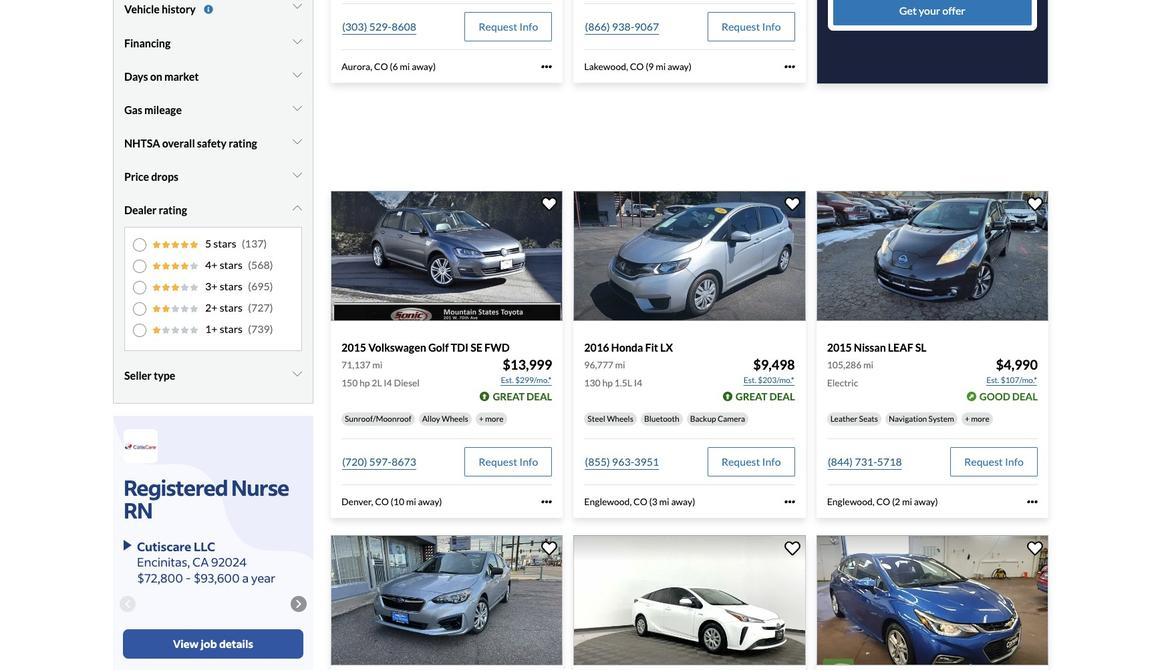 Task type: describe. For each thing, give the bounding box(es) containing it.
silver 2019 subaru impreza 2.0i hatchback awd hatchback all-wheel drive continuously variable transmission image
[[331, 536, 563, 666]]

englewood, for $9,498
[[584, 497, 632, 508]]

market
[[164, 70, 199, 83]]

1.5l
[[615, 378, 632, 389]]

stars for 1+ stars
[[220, 323, 243, 335]]

co for $4,990
[[876, 497, 890, 508]]

mi right (3
[[659, 497, 669, 508]]

nhtsa
[[124, 137, 160, 150]]

aurora, co (6 mi away)
[[341, 61, 436, 72]]

(727)
[[248, 301, 273, 314]]

black 2015 nissan leaf sl hatchback front-wheel drive automatic image
[[816, 191, 1048, 321]]

est. for $4,990
[[986, 376, 999, 386]]

leather
[[830, 414, 858, 424]]

good deal
[[980, 391, 1038, 403]]

mi inside 96,777 mi 130 hp 1.5l i4
[[615, 360, 625, 371]]

price drops button
[[124, 160, 302, 194]]

volkswagen
[[368, 341, 426, 354]]

vehicle history button
[[124, 0, 302, 27]]

view more image
[[204, 4, 213, 14]]

great for $9,498
[[736, 391, 768, 403]]

get
[[899, 4, 917, 17]]

2015 for $13,999
[[341, 341, 366, 354]]

mi right (6
[[400, 61, 410, 72]]

drops
[[151, 170, 178, 183]]

mileage
[[144, 103, 182, 116]]

731-
[[855, 456, 877, 469]]

away) for $4,990
[[914, 497, 938, 508]]

+ more for $4,990
[[965, 414, 990, 424]]

4+
[[205, 259, 218, 271]]

938-
[[612, 20, 634, 33]]

gray 2015 volkswagen golf tdi se fwd hatchback front-wheel drive manual image
[[331, 191, 563, 321]]

away) right (6
[[412, 61, 436, 72]]

days
[[124, 70, 148, 83]]

(303)
[[342, 20, 367, 33]]

info for $9,498
[[762, 456, 781, 469]]

se
[[471, 341, 482, 354]]

$9,498 est. $203/mo.*
[[744, 357, 795, 386]]

dealer
[[124, 204, 157, 216]]

stars for 4+ stars
[[220, 259, 243, 271]]

chevron down image for nhtsa overall safety rating
[[293, 136, 302, 147]]

advertisement element
[[113, 416, 313, 671]]

(855)
[[585, 456, 610, 469]]

ellipsis h image for lakewood, co (9 mi away)
[[784, 61, 795, 72]]

dealer rating
[[124, 204, 187, 216]]

gas mileage button
[[124, 93, 302, 127]]

(6
[[390, 61, 398, 72]]

chevron down image for mileage
[[293, 103, 302, 114]]

5718
[[877, 456, 902, 469]]

camera
[[718, 414, 745, 424]]

(866) 938-9067 button
[[584, 12, 660, 41]]

ellipsis h image
[[784, 497, 795, 508]]

your
[[919, 4, 940, 17]]

chevron down image inside financing dropdown button
[[293, 36, 302, 47]]

denver, co (10 mi away)
[[341, 497, 442, 508]]

aurora,
[[341, 61, 372, 72]]

hp for $13,999
[[360, 378, 370, 389]]

2l
[[372, 378, 382, 389]]

mi right (2
[[902, 497, 912, 508]]

great deal for $9,498
[[736, 391, 795, 403]]

great deal for $13,999
[[493, 391, 552, 403]]

4+ stars
[[205, 259, 243, 271]]

(720) 597-8673
[[342, 456, 416, 469]]

5
[[205, 237, 211, 250]]

away) right (9 on the top of the page
[[668, 61, 692, 72]]

(303) 529-8608
[[342, 20, 416, 33]]

info for $13,999
[[519, 456, 538, 469]]

mi right (9 on the top of the page
[[656, 61, 666, 72]]

silver 2016 honda fit lx hatchback front-wheel drive continuously variable transmission image
[[574, 191, 806, 321]]

get your offer
[[899, 4, 966, 17]]

englewood, co (2 mi away)
[[827, 497, 938, 508]]

history
[[162, 2, 196, 15]]

ellipsis h image for denver, co (10 mi away)
[[542, 497, 552, 508]]

request info for $9,498
[[721, 456, 781, 469]]

(844) 731-5718
[[828, 456, 902, 469]]

seats
[[859, 414, 878, 424]]

seller type button
[[124, 359, 302, 393]]

(695)
[[248, 280, 273, 293]]

away) for $13,999
[[418, 497, 442, 508]]

more for $13,999
[[485, 414, 504, 424]]

bluetooth
[[644, 414, 679, 424]]

8608
[[392, 20, 416, 33]]

mi inside '105,286 mi electric'
[[863, 360, 873, 371]]

sunroof/moonroof
[[345, 414, 411, 424]]

2016 honda fit lx
[[584, 341, 673, 354]]

honda
[[611, 341, 643, 354]]

dealer rating button
[[124, 194, 302, 227]]

i4 for $9,498
[[634, 378, 642, 389]]

co left (9 on the top of the page
[[630, 61, 644, 72]]

$299/mo.*
[[515, 376, 552, 386]]

9067
[[634, 20, 659, 33]]

chevron down image for price drops
[[293, 170, 302, 180]]

englewood, for $4,990
[[827, 497, 875, 508]]

leaf
[[888, 341, 913, 354]]

hp for $9,498
[[602, 378, 613, 389]]

$9,498
[[753, 357, 795, 373]]

navigation system
[[889, 414, 954, 424]]

stars for 3+ stars
[[220, 280, 243, 293]]

leather seats
[[830, 414, 878, 424]]

days on market button
[[124, 60, 302, 93]]

co left (6
[[374, 61, 388, 72]]

request for $4,990
[[964, 456, 1003, 469]]

nissan
[[854, 341, 886, 354]]

(866) 938-9067
[[585, 20, 659, 33]]

(2
[[892, 497, 900, 508]]

chevron down image for on
[[293, 69, 302, 80]]

(720)
[[342, 456, 367, 469]]

105,286 mi electric
[[827, 360, 873, 389]]

2016
[[584, 341, 609, 354]]

130
[[584, 378, 601, 389]]

5 stars
[[205, 237, 236, 250]]



Task type: locate. For each thing, give the bounding box(es) containing it.
stars for 2+ stars
[[220, 301, 243, 314]]

0 horizontal spatial + more
[[479, 414, 504, 424]]

chevron down image for dealer rating
[[293, 203, 302, 214]]

2 chevron down image from the top
[[293, 69, 302, 80]]

chevron down image inside 'nhtsa overall safety rating' dropdown button
[[293, 136, 302, 147]]

stars right the 2+
[[220, 301, 243, 314]]

great deal down the est. $299/mo.* button
[[493, 391, 552, 403]]

hp inside 96,777 mi 130 hp 1.5l i4
[[602, 378, 613, 389]]

stars right 4+
[[220, 259, 243, 271]]

englewood, down (844) at right bottom
[[827, 497, 875, 508]]

0 horizontal spatial more
[[485, 414, 504, 424]]

offer
[[942, 4, 966, 17]]

0 horizontal spatial i4
[[384, 378, 392, 389]]

mi up the 1.5l
[[615, 360, 625, 371]]

stars right 1+
[[220, 323, 243, 335]]

stars right the 3+
[[220, 280, 243, 293]]

$203/mo.*
[[758, 376, 794, 386]]

chevron down image inside the dealer rating dropdown button
[[293, 203, 302, 214]]

chevron down image inside gas mileage dropdown button
[[293, 103, 302, 114]]

deal for $4,990
[[1012, 391, 1038, 403]]

i4 inside 71,137 mi 150 hp 2l i4 diesel
[[384, 378, 392, 389]]

(303) 529-8608 button
[[341, 12, 417, 41]]

vehicle
[[124, 2, 160, 15]]

(9
[[646, 61, 654, 72]]

mi right (10
[[406, 497, 416, 508]]

1 horizontal spatial 2015
[[827, 341, 852, 354]]

est. inside $9,498 est. $203/mo.*
[[744, 376, 756, 386]]

2 2015 from the left
[[827, 341, 852, 354]]

electric
[[827, 378, 858, 389]]

white 2020 toyota prius le fwd hatchback front-wheel drive automatic image
[[574, 536, 806, 666]]

est. left $203/mo.*
[[744, 376, 756, 386]]

3 chevron down image from the top
[[293, 170, 302, 180]]

+ more for $13,999
[[479, 414, 504, 424]]

hp
[[360, 378, 370, 389], [602, 378, 613, 389]]

rating right dealer
[[159, 204, 187, 216]]

529-
[[369, 20, 392, 33]]

2 wheels from the left
[[607, 414, 633, 424]]

3+ stars
[[205, 280, 243, 293]]

hp right 130
[[602, 378, 613, 389]]

more down the good
[[971, 414, 990, 424]]

1 vertical spatial chevron down image
[[293, 69, 302, 80]]

away) right (10
[[418, 497, 442, 508]]

i4 for $13,999
[[384, 378, 392, 389]]

request info button for $13,999
[[465, 448, 552, 477]]

1 horizontal spatial great deal
[[736, 391, 795, 403]]

chevron down image inside price drops dropdown button
[[293, 170, 302, 180]]

1 horizontal spatial great
[[736, 391, 768, 403]]

great down est. $203/mo.* button
[[736, 391, 768, 403]]

$4,990
[[996, 357, 1038, 373]]

2015 nissan leaf sl
[[827, 341, 927, 354]]

est.
[[501, 376, 514, 386], [744, 376, 756, 386], [986, 376, 999, 386]]

backup
[[690, 414, 716, 424]]

alloy wheels
[[422, 414, 468, 424]]

away)
[[412, 61, 436, 72], [668, 61, 692, 72], [418, 497, 442, 508], [671, 497, 695, 508], [914, 497, 938, 508]]

0 horizontal spatial deal
[[527, 391, 552, 403]]

+ more
[[479, 414, 504, 424], [965, 414, 990, 424]]

2 i4 from the left
[[634, 378, 642, 389]]

0 horizontal spatial wheels
[[442, 414, 468, 424]]

963-
[[612, 456, 634, 469]]

0 horizontal spatial great
[[493, 391, 525, 403]]

0 vertical spatial rating
[[229, 137, 257, 150]]

71,137
[[341, 360, 371, 371]]

1 horizontal spatial wheels
[[607, 414, 633, 424]]

(866)
[[585, 20, 610, 33]]

ellipsis h image for aurora, co (6 mi away)
[[542, 61, 552, 72]]

chevron down image inside days on market dropdown button
[[293, 69, 302, 80]]

+ for $13,999
[[479, 414, 484, 424]]

steel
[[588, 414, 605, 424]]

request for $13,999
[[479, 456, 517, 469]]

3 chevron down image from the top
[[293, 103, 302, 114]]

2 est. from the left
[[744, 376, 756, 386]]

mi down nissan
[[863, 360, 873, 371]]

great deal
[[493, 391, 552, 403], [736, 391, 795, 403]]

1 horizontal spatial i4
[[634, 378, 642, 389]]

hp left the 2l
[[360, 378, 370, 389]]

est. $107/mo.* button
[[986, 374, 1038, 388]]

diesel
[[394, 378, 420, 389]]

1 horizontal spatial more
[[971, 414, 990, 424]]

2 + from the left
[[965, 414, 970, 424]]

2 chevron down image from the top
[[293, 136, 302, 147]]

150
[[341, 378, 358, 389]]

great deal down est. $203/mo.* button
[[736, 391, 795, 403]]

2015 up 105,286
[[827, 341, 852, 354]]

chevron down image
[[293, 1, 302, 12], [293, 136, 302, 147], [293, 170, 302, 180], [293, 203, 302, 214], [293, 369, 302, 379]]

safety
[[197, 137, 227, 150]]

0 vertical spatial chevron down image
[[293, 36, 302, 47]]

on
[[150, 70, 162, 83]]

$4,990 est. $107/mo.*
[[986, 357, 1038, 386]]

1 + from the left
[[479, 414, 484, 424]]

englewood, down (855)
[[584, 497, 632, 508]]

financing button
[[124, 27, 302, 60]]

0 horizontal spatial +
[[479, 414, 484, 424]]

more for $4,990
[[971, 414, 990, 424]]

0 horizontal spatial 2015
[[341, 341, 366, 354]]

1 wheels from the left
[[442, 414, 468, 424]]

great down the est. $299/mo.* button
[[493, 391, 525, 403]]

0 horizontal spatial est.
[[501, 376, 514, 386]]

co for $9,498
[[634, 497, 647, 508]]

1 i4 from the left
[[384, 378, 392, 389]]

great
[[493, 391, 525, 403], [736, 391, 768, 403]]

8673
[[392, 456, 416, 469]]

good
[[980, 391, 1010, 403]]

1 great from the left
[[493, 391, 525, 403]]

0 horizontal spatial rating
[[159, 204, 187, 216]]

deal down $203/mo.*
[[769, 391, 795, 403]]

request info for $4,990
[[964, 456, 1024, 469]]

1 hp from the left
[[360, 378, 370, 389]]

system
[[929, 414, 954, 424]]

2 vertical spatial chevron down image
[[293, 103, 302, 114]]

gas
[[124, 103, 142, 116]]

nhtsa overall safety rating button
[[124, 127, 302, 160]]

chevron down image
[[293, 36, 302, 47], [293, 69, 302, 80], [293, 103, 302, 114]]

1 vertical spatial rating
[[159, 204, 187, 216]]

away) for $9,498
[[671, 497, 695, 508]]

wheels right alloy
[[442, 414, 468, 424]]

lakewood,
[[584, 61, 628, 72]]

co left (3
[[634, 497, 647, 508]]

deal down $299/mo.*
[[527, 391, 552, 403]]

price
[[124, 170, 149, 183]]

1 + more from the left
[[479, 414, 504, 424]]

1 horizontal spatial englewood,
[[827, 497, 875, 508]]

more
[[485, 414, 504, 424], [971, 414, 990, 424]]

1 2015 from the left
[[341, 341, 366, 354]]

away) right (3
[[671, 497, 695, 508]]

597-
[[369, 456, 392, 469]]

(568)
[[248, 259, 273, 271]]

3 est. from the left
[[986, 376, 999, 386]]

chevron down image inside vehicle history dropdown button
[[293, 1, 302, 12]]

kinetic blue metallic 2017 chevrolet cruze lt hatchback fwd hatchback front-wheel drive 6-speed automatic image
[[816, 536, 1048, 666]]

2 deal from the left
[[769, 391, 795, 403]]

fwd
[[484, 341, 510, 354]]

+ for $4,990
[[965, 414, 970, 424]]

deal for $9,498
[[769, 391, 795, 403]]

price drops
[[124, 170, 178, 183]]

96,777 mi 130 hp 1.5l i4
[[584, 360, 642, 389]]

est. down $13,999
[[501, 376, 514, 386]]

lx
[[660, 341, 673, 354]]

1 horizontal spatial +
[[965, 414, 970, 424]]

co left (10
[[375, 497, 389, 508]]

deal for $13,999
[[527, 391, 552, 403]]

mi up the 2l
[[372, 360, 382, 371]]

1 horizontal spatial deal
[[769, 391, 795, 403]]

info for $4,990
[[1005, 456, 1024, 469]]

request info for $13,999
[[479, 456, 538, 469]]

denver,
[[341, 497, 373, 508]]

days on market
[[124, 70, 199, 83]]

3+
[[205, 280, 218, 293]]

backup camera
[[690, 414, 745, 424]]

5 chevron down image from the top
[[293, 369, 302, 379]]

1 horizontal spatial + more
[[965, 414, 990, 424]]

2 great from the left
[[736, 391, 768, 403]]

0 horizontal spatial great deal
[[493, 391, 552, 403]]

2 more from the left
[[971, 414, 990, 424]]

stars for 5 stars
[[213, 237, 236, 250]]

2 horizontal spatial deal
[[1012, 391, 1038, 403]]

co left (2
[[876, 497, 890, 508]]

(844)
[[828, 456, 853, 469]]

+ right "system"
[[965, 414, 970, 424]]

1 chevron down image from the top
[[293, 1, 302, 12]]

wheels for steel wheels
[[607, 414, 633, 424]]

chevron down image for seller type
[[293, 369, 302, 379]]

request for $9,498
[[721, 456, 760, 469]]

+ more down the good
[[965, 414, 990, 424]]

info
[[519, 20, 538, 33], [762, 20, 781, 33], [519, 456, 538, 469], [762, 456, 781, 469], [1005, 456, 1024, 469]]

1 chevron down image from the top
[[293, 36, 302, 47]]

overall
[[162, 137, 195, 150]]

mi inside 71,137 mi 150 hp 2l i4 diesel
[[372, 360, 382, 371]]

ellipsis h image
[[542, 61, 552, 72], [784, 61, 795, 72], [542, 497, 552, 508], [1027, 497, 1038, 508]]

(855) 963-3951 button
[[584, 448, 660, 477]]

i4 right the 1.5l
[[634, 378, 642, 389]]

1 est. from the left
[[501, 376, 514, 386]]

1 more from the left
[[485, 414, 504, 424]]

$13,999
[[503, 357, 552, 373]]

est. up the good
[[986, 376, 999, 386]]

vehicle history
[[124, 2, 196, 15]]

ellipsis h image for englewood, co (2 mi away)
[[1027, 497, 1038, 508]]

1 horizontal spatial rating
[[229, 137, 257, 150]]

2015 for $4,990
[[827, 341, 852, 354]]

1 deal from the left
[[527, 391, 552, 403]]

2 great deal from the left
[[736, 391, 795, 403]]

3 deal from the left
[[1012, 391, 1038, 403]]

2 hp from the left
[[602, 378, 613, 389]]

golf
[[428, 341, 449, 354]]

deal down $107/mo.*
[[1012, 391, 1038, 403]]

est. for $13,999
[[501, 376, 514, 386]]

nhtsa overall safety rating
[[124, 137, 257, 150]]

1 horizontal spatial est.
[[744, 376, 756, 386]]

more right alloy wheels
[[485, 414, 504, 424]]

seller
[[124, 369, 152, 382]]

1+ stars
[[205, 323, 243, 335]]

1 englewood, from the left
[[584, 497, 632, 508]]

request info button for $4,990
[[950, 448, 1038, 477]]

alloy
[[422, 414, 440, 424]]

4 chevron down image from the top
[[293, 203, 302, 214]]

wheels right the "steel"
[[607, 414, 633, 424]]

rating right safety
[[229, 137, 257, 150]]

+ more right alloy wheels
[[479, 414, 504, 424]]

(10
[[391, 497, 404, 508]]

1 horizontal spatial hp
[[602, 378, 613, 389]]

englewood, co (3 mi away)
[[584, 497, 695, 508]]

2015 up '71,137'
[[341, 341, 366, 354]]

get your offer button
[[833, 0, 1032, 25]]

est. for $9,498
[[744, 376, 756, 386]]

navigation
[[889, 414, 927, 424]]

great for $13,999
[[493, 391, 525, 403]]

(137)
[[242, 237, 267, 250]]

est. inside $4,990 est. $107/mo.*
[[986, 376, 999, 386]]

96,777
[[584, 360, 613, 371]]

+ right alloy wheels
[[479, 414, 484, 424]]

71,137 mi 150 hp 2l i4 diesel
[[341, 360, 420, 389]]

hp inside 71,137 mi 150 hp 2l i4 diesel
[[360, 378, 370, 389]]

2 + more from the left
[[965, 414, 990, 424]]

chevron down image inside seller type dropdown button
[[293, 369, 302, 379]]

request info button for $9,498
[[707, 448, 795, 477]]

2015 volkswagen golf tdi se fwd
[[341, 341, 510, 354]]

i4 inside 96,777 mi 130 hp 1.5l i4
[[634, 378, 642, 389]]

wheels for alloy wheels
[[442, 414, 468, 424]]

(855) 963-3951
[[585, 456, 659, 469]]

i4 right the 2l
[[384, 378, 392, 389]]

0 horizontal spatial hp
[[360, 378, 370, 389]]

away) right (2
[[914, 497, 938, 508]]

1 great deal from the left
[[493, 391, 552, 403]]

2 englewood, from the left
[[827, 497, 875, 508]]

seller type
[[124, 369, 175, 382]]

co for $13,999
[[375, 497, 389, 508]]

sl
[[915, 341, 927, 354]]

2 horizontal spatial est.
[[986, 376, 999, 386]]

0 horizontal spatial englewood,
[[584, 497, 632, 508]]

est. inside the $13,999 est. $299/mo.*
[[501, 376, 514, 386]]

stars right 5
[[213, 237, 236, 250]]

request
[[479, 20, 517, 33], [721, 20, 760, 33], [479, 456, 517, 469], [721, 456, 760, 469], [964, 456, 1003, 469]]

type
[[154, 369, 175, 382]]

mi
[[400, 61, 410, 72], [656, 61, 666, 72], [372, 360, 382, 371], [615, 360, 625, 371], [863, 360, 873, 371], [406, 497, 416, 508], [659, 497, 669, 508], [902, 497, 912, 508]]



Task type: vqa. For each thing, say whether or not it's contained in the screenshot.
Sign in / Register
no



